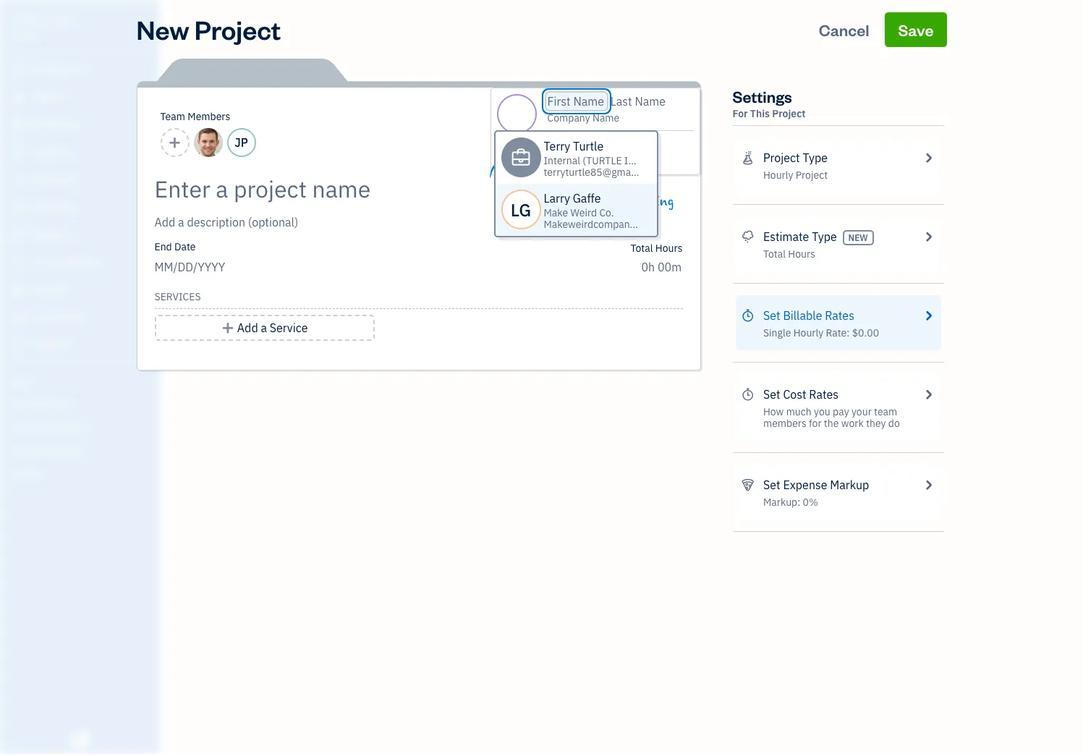 Task type: describe. For each thing, give the bounding box(es) containing it.
Hourly Budget text field
[[642, 260, 683, 274]]

set cost rates
[[763, 387, 839, 402]]

this
[[750, 107, 770, 120]]

makeweirdcompany@weird.co
[[544, 218, 683, 231]]

chevronright image for set billable rates
[[922, 307, 935, 324]]

envelope image
[[547, 137, 562, 148]]

estimate
[[763, 229, 809, 244]]

chart image
[[9, 310, 27, 325]]

gaffe
[[573, 191, 601, 206]]

project inside settings for this project
[[772, 107, 806, 120]]

cancel button
[[806, 12, 883, 47]]

estimates image
[[741, 228, 755, 245]]

pay
[[833, 405, 849, 418]]

your
[[852, 405, 872, 418]]

set for set cost rates
[[763, 387, 781, 402]]

phone image
[[547, 156, 562, 167]]

terry
[[544, 139, 570, 153]]

members
[[763, 417, 807, 430]]

lg
[[511, 198, 531, 221]]

turtle
[[12, 13, 53, 27]]

0 horizontal spatial hours
[[656, 242, 683, 255]]

do
[[889, 417, 900, 430]]

to
[[596, 211, 607, 227]]

date
[[174, 240, 196, 253]]

settings image
[[11, 467, 155, 479]]

bank connections image
[[11, 444, 155, 456]]

set billable rates
[[763, 308, 855, 323]]

billing
[[639, 193, 674, 210]]

team members image
[[11, 398, 155, 410]]

Company Name text field
[[547, 111, 621, 124]]

0 horizontal spatial total
[[631, 242, 653, 255]]

turtle
[[573, 139, 604, 153]]

make
[[544, 206, 568, 219]]

client image
[[9, 90, 27, 105]]

hourly project
[[763, 169, 828, 182]]

plus image
[[221, 319, 235, 337]]

work
[[841, 417, 864, 430]]

how
[[763, 405, 784, 418]]

rates for set cost rates
[[809, 387, 839, 402]]

end
[[155, 240, 172, 253]]

settings
[[733, 86, 792, 106]]

members
[[188, 110, 230, 123]]

0 horizontal spatial total hours
[[631, 242, 683, 255]]

turtle inc owner
[[12, 13, 76, 40]]

you
[[814, 405, 831, 418]]

expense
[[783, 478, 828, 492]]

money image
[[9, 283, 27, 297]]

add a service button
[[155, 315, 375, 341]]

set for set expense markup
[[763, 478, 781, 492]]

lg list box
[[494, 130, 683, 237]]

team
[[874, 405, 898, 418]]

markup:
[[763, 496, 801, 509]]

timetracking image for set cost rates
[[741, 386, 755, 403]]

rate
[[826, 326, 847, 339]]

timetracking image for set billable rates
[[741, 307, 755, 324]]

0%
[[803, 496, 818, 509]]

briefcase image
[[511, 152, 531, 163]]

add team member image
[[168, 134, 181, 151]]

type for estimate type
[[812, 229, 837, 244]]

end date
[[155, 240, 196, 253]]

project type
[[763, 151, 828, 165]]

payment image
[[9, 173, 27, 187]]

cost
[[783, 387, 807, 402]]

a
[[261, 321, 267, 335]]

apps image
[[11, 375, 155, 386]]

1 vertical spatial hourly
[[794, 326, 824, 339]]

Last Name text field
[[611, 94, 666, 109]]

markup: 0%
[[763, 496, 818, 509]]

items and services image
[[11, 421, 155, 433]]

owner
[[12, 29, 38, 40]]

inc
[[56, 13, 76, 27]]

weird
[[571, 206, 597, 219]]

main element
[[0, 0, 195, 754]]

terry turtle internal (turtle inc) terryturtle85@gmail.com
[[544, 139, 659, 179]]

Project Name text field
[[155, 174, 553, 203]]

co.
[[599, 206, 614, 219]]

services
[[155, 290, 201, 303]]

new project
[[136, 12, 281, 46]]

Phone Number text field
[[569, 156, 638, 169]]

rates for set billable rates
[[825, 308, 855, 323]]

chevronright image for project type
[[922, 149, 935, 166]]

save button
[[885, 12, 947, 47]]

who
[[574, 193, 597, 210]]

single
[[763, 326, 791, 339]]

for
[[733, 107, 748, 120]]

dashboard image
[[9, 63, 27, 77]]



Task type: vqa. For each thing, say whether or not it's contained in the screenshot.
All
no



Task type: locate. For each thing, give the bounding box(es) containing it.
type up hourly project
[[803, 151, 828, 165]]

cancel
[[819, 20, 870, 40]]

inc)
[[624, 154, 645, 167]]

rates up you
[[809, 387, 839, 402]]

:
[[847, 326, 850, 339]]

$0.00
[[852, 326, 879, 339]]

total
[[631, 242, 653, 255], [763, 247, 786, 261]]

project image
[[9, 228, 27, 242]]

set for set billable rates
[[763, 308, 781, 323]]

0 vertical spatial the
[[533, 211, 552, 227]]

timetracking image
[[741, 307, 755, 324], [741, 386, 755, 403]]

chevronright image for set cost rates
[[922, 386, 935, 403]]

save
[[898, 20, 934, 40]]

total hours down estimate
[[763, 247, 816, 261]]

1 vertical spatial chevronright image
[[922, 386, 935, 403]]

jp
[[235, 135, 248, 150]]

how much you pay your team members for the work they do
[[763, 405, 900, 430]]

1 horizontal spatial total
[[763, 247, 786, 261]]

1 vertical spatial chevronright image
[[922, 228, 935, 245]]

1 chevronright image from the top
[[922, 149, 935, 166]]

2 set from the top
[[763, 387, 781, 402]]

you're
[[600, 193, 636, 210]]

freshbooks image
[[68, 731, 91, 748]]

rates
[[825, 308, 855, 323], [809, 387, 839, 402]]

expenses image
[[741, 476, 755, 494]]

set expense markup
[[763, 478, 869, 492]]

the right for
[[824, 417, 839, 430]]

project
[[195, 12, 281, 46], [772, 107, 806, 120], [763, 151, 800, 165], [796, 169, 828, 182]]

1 vertical spatial set
[[763, 387, 781, 402]]

invoice image
[[9, 145, 27, 160]]

hours up hourly budget text box
[[656, 242, 683, 255]]

1 chevronright image from the top
[[922, 307, 935, 324]]

First Name text field
[[547, 94, 605, 109]]

type
[[803, 151, 828, 165], [812, 229, 837, 244]]

2 timetracking image from the top
[[741, 386, 755, 403]]

0 horizontal spatial the
[[533, 211, 552, 227]]

1 vertical spatial timetracking image
[[741, 386, 755, 403]]

0 vertical spatial chevronright image
[[922, 149, 935, 166]]

single hourly rate : $0.00
[[763, 326, 879, 339]]

estimate image
[[9, 118, 27, 132]]

timer image
[[9, 255, 27, 270]]

add
[[237, 321, 258, 335]]

settings for this project
[[733, 86, 806, 120]]

0 vertical spatial type
[[803, 151, 828, 165]]

type for project type
[[803, 151, 828, 165]]

set up how at the bottom right
[[763, 387, 781, 402]]

billable
[[783, 308, 822, 323]]

new
[[136, 12, 189, 46]]

total hours
[[631, 242, 683, 255], [763, 247, 816, 261]]

Email Address text field
[[569, 137, 635, 150]]

team
[[160, 110, 185, 123]]

0 vertical spatial chevronright image
[[922, 307, 935, 324]]

2 vertical spatial chevronright image
[[922, 476, 935, 494]]

1 horizontal spatial total hours
[[763, 247, 816, 261]]

expense image
[[9, 200, 27, 215]]

timetracking image left cost
[[741, 386, 755, 403]]

markup
[[830, 478, 869, 492]]

terryturtle85@gmail.com
[[544, 166, 659, 179]]

total hours up hourly budget text box
[[631, 242, 683, 255]]

hours
[[656, 242, 683, 255], [788, 247, 816, 261]]

the down choose
[[533, 211, 552, 227]]

choose
[[533, 193, 571, 210]]

choose who you're billing the project to
[[533, 193, 674, 227]]

larry gaffe make weird co. makeweirdcompany@weird.co
[[544, 191, 683, 231]]

1 horizontal spatial hours
[[788, 247, 816, 261]]

estimate type
[[763, 229, 837, 244]]

0 vertical spatial rates
[[825, 308, 855, 323]]

add a service
[[237, 321, 308, 335]]

the
[[533, 211, 552, 227], [824, 417, 839, 430]]

3 chevronright image from the top
[[922, 476, 935, 494]]

chevronright image
[[922, 149, 935, 166], [922, 228, 935, 245]]

set up markup:
[[763, 478, 781, 492]]

1 vertical spatial rates
[[809, 387, 839, 402]]

2 chevronright image from the top
[[922, 228, 935, 245]]

2 vertical spatial set
[[763, 478, 781, 492]]

3 set from the top
[[763, 478, 781, 492]]

projects image
[[741, 149, 755, 166]]

set
[[763, 308, 781, 323], [763, 387, 781, 402], [763, 478, 781, 492]]

1 timetracking image from the top
[[741, 307, 755, 324]]

1 vertical spatial type
[[812, 229, 837, 244]]

chevronright image for estimate type
[[922, 228, 935, 245]]

End date in  format text field
[[155, 260, 331, 274]]

hourly down "project type"
[[763, 169, 793, 182]]

project
[[555, 211, 593, 227]]

1 set from the top
[[763, 308, 781, 323]]

internal
[[544, 154, 580, 167]]

the inside how much you pay your team members for the work they do
[[824, 417, 839, 430]]

set up single
[[763, 308, 781, 323]]

(turtle
[[583, 154, 622, 167]]

type left new
[[812, 229, 837, 244]]

chevronright image for set expense markup
[[922, 476, 935, 494]]

larry
[[544, 191, 570, 206]]

hourly
[[763, 169, 793, 182], [794, 326, 824, 339]]

total down estimate
[[763, 247, 786, 261]]

hourly down set billable rates
[[794, 326, 824, 339]]

chevronright image
[[922, 307, 935, 324], [922, 386, 935, 403], [922, 476, 935, 494]]

the inside choose who you're billing the project to
[[533, 211, 552, 227]]

rates up rate
[[825, 308, 855, 323]]

team members
[[160, 110, 230, 123]]

report image
[[9, 338, 27, 352]]

2 chevronright image from the top
[[922, 386, 935, 403]]

0 vertical spatial timetracking image
[[741, 307, 755, 324]]

much
[[786, 405, 812, 418]]

new
[[848, 232, 868, 243]]

Project Description text field
[[155, 213, 553, 231]]

hours down estimate type
[[788, 247, 816, 261]]

0 vertical spatial hourly
[[763, 169, 793, 182]]

1 vertical spatial the
[[824, 417, 839, 430]]

1 horizontal spatial the
[[824, 417, 839, 430]]

timetracking image left "billable"
[[741, 307, 755, 324]]

service
[[270, 321, 308, 335]]

0 vertical spatial set
[[763, 308, 781, 323]]

total up hourly budget text box
[[631, 242, 653, 255]]

they
[[866, 417, 886, 430]]

for
[[809, 417, 822, 430]]



